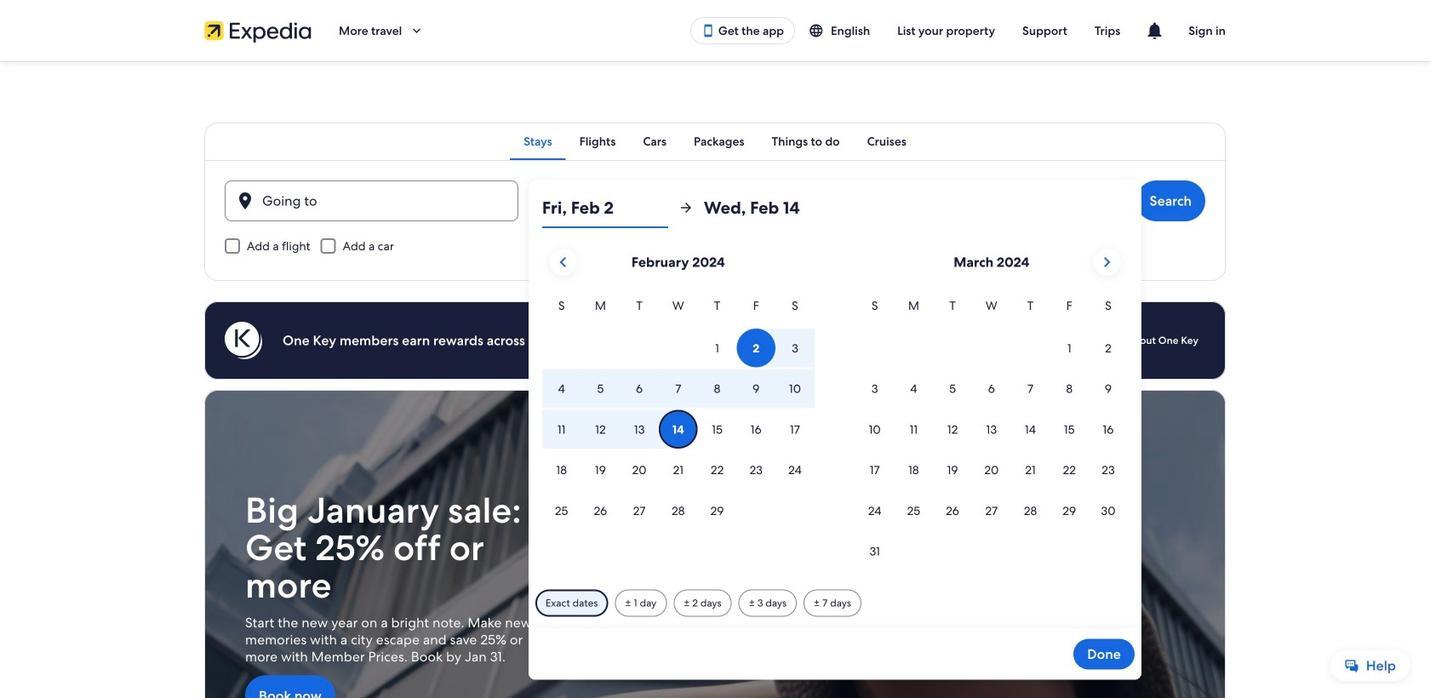 Task type: describe. For each thing, give the bounding box(es) containing it.
march 2024 element
[[856, 296, 1128, 573]]

previous month image
[[553, 252, 573, 272]]

communication center icon image
[[1145, 20, 1165, 41]]

download the app button image
[[701, 24, 715, 37]]

more travel image
[[409, 23, 424, 38]]

expedia logo image
[[204, 19, 312, 43]]

next month image
[[1097, 252, 1117, 272]]



Task type: locate. For each thing, give the bounding box(es) containing it.
tab list
[[204, 123, 1226, 160]]

main content
[[0, 61, 1431, 698]]

small image
[[809, 23, 831, 38]]

travel sale activities deals image
[[204, 390, 1226, 698]]

february 2024 element
[[542, 296, 815, 532]]

application
[[542, 242, 1128, 573]]

directional image
[[679, 200, 694, 215]]



Task type: vqa. For each thing, say whether or not it's contained in the screenshot.
expedia logo
yes



